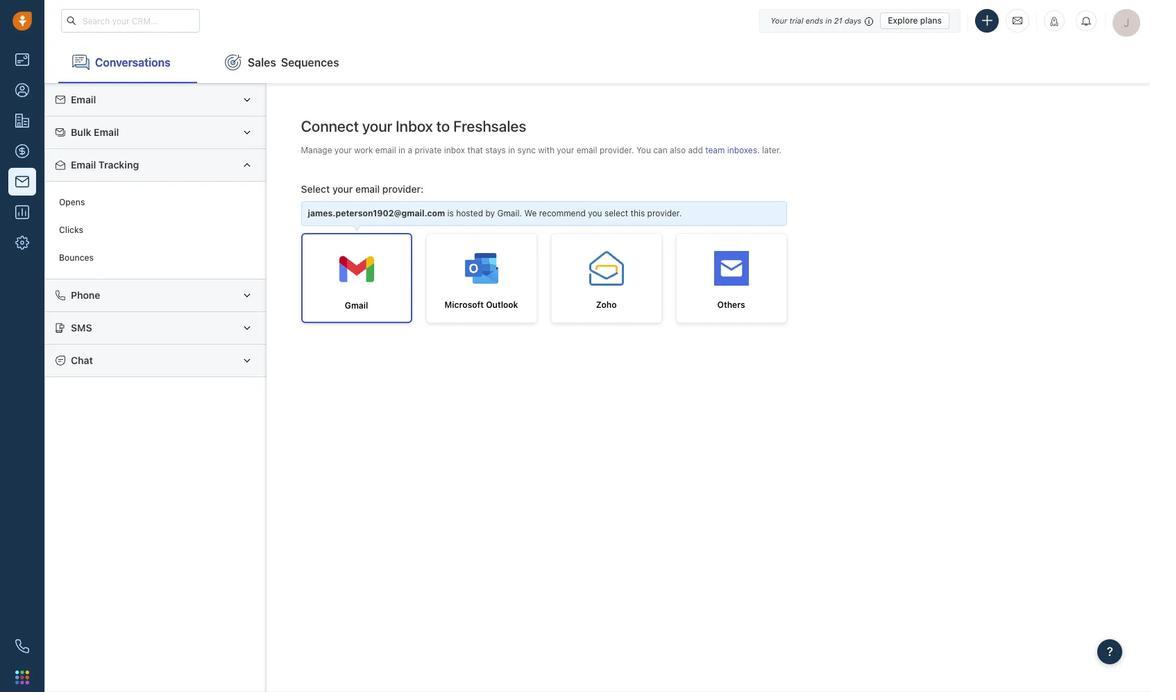Task type: vqa. For each thing, say whether or not it's contained in the screenshot.
INSIGHTS
no



Task type: describe. For each thing, give the bounding box(es) containing it.
Search your CRM... text field
[[61, 9, 200, 33]]

email up "james.peterson1902@gmail.com"
[[355, 183, 380, 195]]

select
[[301, 183, 330, 195]]

this
[[631, 208, 645, 219]]

bounces link
[[52, 244, 259, 272]]

email right with
[[577, 145, 597, 155]]

sales sequences
[[248, 56, 339, 68]]

your trial ends in 21 days
[[771, 16, 862, 25]]

by
[[486, 208, 495, 219]]

team
[[705, 145, 725, 155]]

phone image
[[15, 640, 29, 654]]

is
[[447, 208, 454, 219]]

tab list containing conversations
[[44, 42, 1150, 83]]

phone element
[[8, 633, 36, 661]]

plans
[[920, 15, 942, 25]]

to
[[436, 117, 450, 135]]

gmail link
[[301, 233, 412, 324]]

also
[[670, 145, 686, 155]]

select your email provider:
[[301, 183, 424, 195]]

email image
[[1013, 15, 1023, 27]]

private
[[415, 145, 442, 155]]

gmail.
[[497, 208, 522, 219]]

you
[[637, 145, 651, 155]]

connect
[[301, 117, 359, 135]]

inbox
[[444, 145, 465, 155]]

james.peterson1902@gmail.com
[[308, 208, 445, 219]]

trial
[[790, 16, 804, 25]]

select
[[605, 208, 628, 219]]

others link
[[676, 233, 787, 324]]

days
[[845, 16, 862, 25]]

email for email tracking
[[71, 159, 96, 171]]

freshworks switcher image
[[15, 671, 29, 685]]

conversations link
[[58, 42, 197, 83]]

sms
[[71, 322, 92, 334]]

james.peterson1902@gmail.com is hosted by gmail. we recommend you select this provider.
[[308, 208, 682, 219]]

zoho link
[[551, 233, 662, 324]]

team inboxes. link
[[705, 145, 762, 155]]

tracking
[[99, 159, 139, 171]]

gmail
[[345, 301, 368, 311]]

manage
[[301, 145, 332, 155]]

phone
[[71, 289, 100, 301]]

outlook
[[486, 300, 518, 311]]

that
[[468, 145, 483, 155]]

ends
[[806, 16, 823, 25]]



Task type: locate. For each thing, give the bounding box(es) containing it.
provider. right this
[[647, 208, 682, 219]]

provider.
[[600, 145, 634, 155], [647, 208, 682, 219]]

later.
[[762, 145, 782, 155]]

sync
[[518, 145, 536, 155]]

with
[[538, 145, 555, 155]]

recommend
[[539, 208, 586, 219]]

email
[[71, 94, 96, 106], [94, 126, 119, 138], [71, 159, 96, 171]]

email down bulk in the left of the page
[[71, 159, 96, 171]]

your left work
[[335, 145, 352, 155]]

email
[[375, 145, 396, 155], [577, 145, 597, 155], [355, 183, 380, 195]]

stays
[[485, 145, 506, 155]]

you
[[588, 208, 602, 219]]

in
[[826, 16, 832, 25], [399, 145, 405, 155], [508, 145, 515, 155]]

your
[[771, 16, 787, 25]]

1 horizontal spatial provider.
[[647, 208, 682, 219]]

in left the a
[[399, 145, 405, 155]]

email up bulk in the left of the page
[[71, 94, 96, 106]]

work
[[354, 145, 373, 155]]

email right bulk in the left of the page
[[94, 126, 119, 138]]

sales
[[248, 56, 276, 68]]

email for email
[[71, 94, 96, 106]]

0 vertical spatial email
[[71, 94, 96, 106]]

tab list
[[44, 42, 1150, 83]]

opens
[[59, 197, 85, 208]]

add
[[688, 145, 703, 155]]

provider:
[[382, 183, 424, 195]]

conversations
[[95, 56, 170, 68]]

sequences
[[281, 56, 339, 68]]

we
[[524, 208, 537, 219]]

0 horizontal spatial provider.
[[600, 145, 634, 155]]

your right with
[[557, 145, 574, 155]]

your
[[362, 117, 392, 135], [335, 145, 352, 155], [557, 145, 574, 155], [332, 183, 353, 195]]

inbox
[[396, 117, 433, 135]]

opens link
[[52, 189, 259, 217]]

microsoft
[[445, 300, 484, 311]]

freshsales
[[453, 117, 526, 135]]

bulk
[[71, 126, 91, 138]]

2 horizontal spatial in
[[826, 16, 832, 25]]

sales sequences link
[[211, 42, 353, 83]]

microsoft outlook link
[[426, 233, 537, 324]]

zoho
[[596, 300, 617, 311]]

your for provider:
[[332, 183, 353, 195]]

0 horizontal spatial in
[[399, 145, 405, 155]]

bulk email
[[71, 126, 119, 138]]

hosted
[[456, 208, 483, 219]]

chat
[[71, 355, 93, 366]]

clicks link
[[52, 217, 259, 244]]

can
[[653, 145, 668, 155]]

21
[[834, 16, 843, 25]]

a
[[408, 145, 412, 155]]

microsoft outlook
[[445, 300, 518, 311]]

connect your inbox to freshsales
[[301, 117, 526, 135]]

bounces
[[59, 253, 94, 263]]

inboxes.
[[727, 145, 760, 155]]

in left '21'
[[826, 16, 832, 25]]

1 horizontal spatial in
[[508, 145, 515, 155]]

your for email
[[335, 145, 352, 155]]

2 vertical spatial email
[[71, 159, 96, 171]]

your right select
[[332, 183, 353, 195]]

1 vertical spatial provider.
[[647, 208, 682, 219]]

1 vertical spatial email
[[94, 126, 119, 138]]

clicks
[[59, 225, 83, 236]]

manage your work email in a private inbox that stays in sync with your email provider. you can also add team inboxes. later.
[[301, 145, 782, 155]]

others
[[717, 300, 745, 311]]

email right work
[[375, 145, 396, 155]]

0 vertical spatial provider.
[[600, 145, 634, 155]]

explore plans
[[888, 15, 942, 25]]

your for to
[[362, 117, 392, 135]]

email tracking
[[71, 159, 139, 171]]

explore plans link
[[880, 12, 950, 29]]

your up work
[[362, 117, 392, 135]]

provider. left you
[[600, 145, 634, 155]]

explore
[[888, 15, 918, 25]]

in left sync
[[508, 145, 515, 155]]



